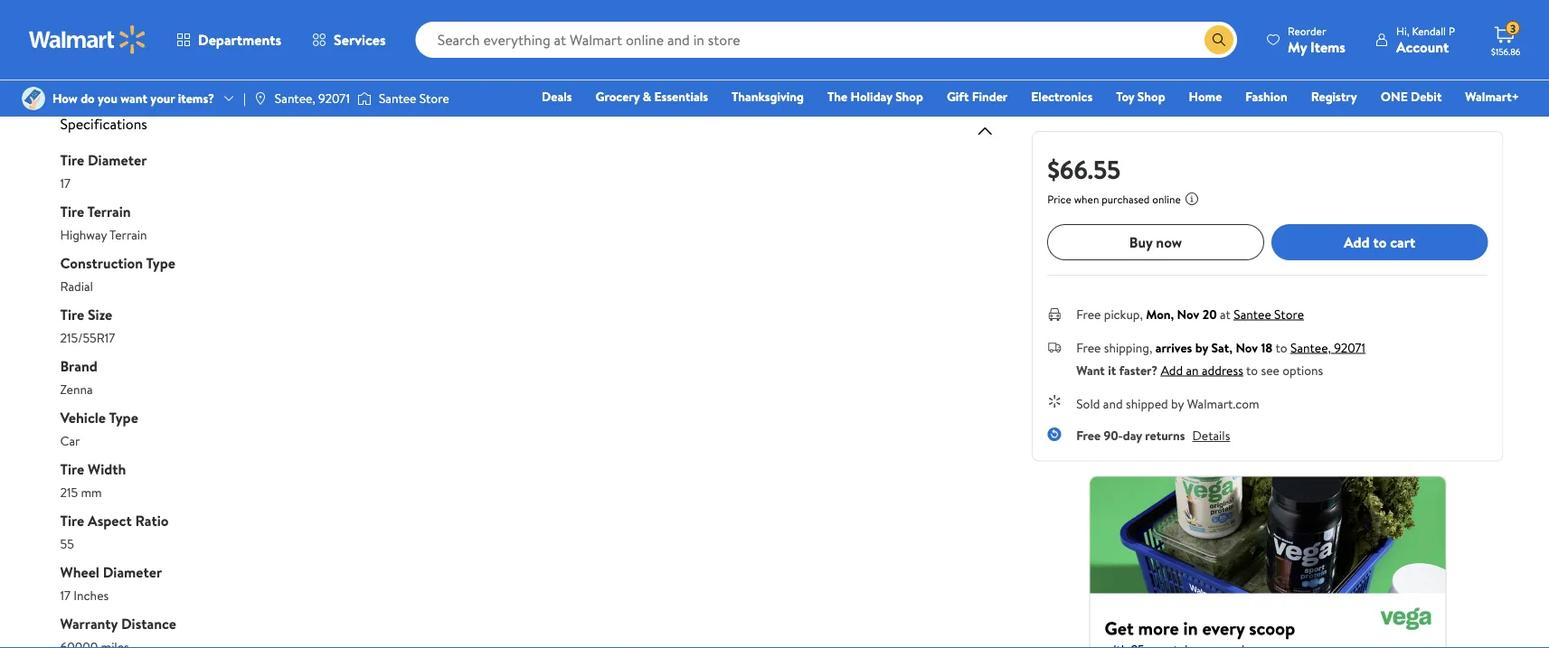 Task type: vqa. For each thing, say whether or not it's contained in the screenshot.
$66.55
yes



Task type: locate. For each thing, give the bounding box(es) containing it.
1 vertical spatial add
[[1161, 361, 1184, 379]]

1 vertical spatial type
[[109, 407, 138, 427]]

tires for 3rd passenger car tires cell from the left
[[736, 9, 758, 25]]

debit
[[1412, 88, 1443, 105]]

 image for how do you want your items?
[[22, 87, 45, 110]]

 image right |
[[253, 91, 268, 106]]

0 vertical spatial santee,
[[275, 90, 316, 107]]

 image left santee store
[[357, 90, 372, 108]]

1 horizontal spatial by
[[1196, 339, 1209, 356]]

car for 3rd passenger car tires cell from the left
[[717, 9, 733, 25]]

tire diameter 17 tire terrain highway terrain construction type radial tire size 215/55r17 brand zenna vehicle type car tire width 215 mm tire aspect ratio 55 wheel diameter 17 inches
[[60, 150, 176, 605]]

1 free from the top
[[1077, 305, 1101, 323]]

holiday
[[851, 88, 893, 105]]

address
[[1202, 361, 1244, 379]]

2 17 from the top
[[60, 587, 71, 605]]

98 cell up the holiday shop
[[827, 37, 995, 74]]

2 98 from the left
[[498, 47, 511, 63]]

1 horizontal spatial shop
[[1138, 88, 1166, 105]]

free for free 90-day returns details
[[1077, 427, 1101, 445]]

how
[[52, 90, 78, 107]]

1 horizontal spatial type
[[146, 253, 176, 273]]

Search search field
[[416, 22, 1238, 58]]

1 vertical spatial 92071
[[1335, 339, 1366, 356]]

4 passenger car tires from the left
[[835, 9, 926, 25]]

98 cell up santee store
[[323, 37, 491, 74]]

sat,
[[1212, 339, 1233, 356]]

free left pickup,
[[1077, 305, 1101, 323]]

santee, 92071
[[275, 90, 350, 107]]

diameter up "inches"
[[103, 562, 162, 582]]

mon,
[[1146, 305, 1175, 323]]

terrain up construction
[[110, 226, 147, 244]]

$156.86
[[1492, 45, 1521, 57]]

1 horizontal spatial 92071
[[1335, 339, 1366, 356]]

tire up highway
[[60, 201, 84, 221]]

type right vehicle
[[109, 407, 138, 427]]

at
[[1220, 305, 1231, 323]]

tires for 1st passenger car tires cell from the left
[[399, 9, 422, 25]]

width
[[88, 459, 126, 479]]

by
[[1196, 339, 1209, 356], [1172, 395, 1185, 413]]

the holiday shop
[[828, 88, 924, 105]]

santee, right |
[[275, 90, 316, 107]]

1 tires from the left
[[399, 9, 422, 25]]

passenger car tires up deals link in the left of the page
[[498, 9, 590, 25]]

1 vertical spatial 17
[[60, 587, 71, 605]]

passenger
[[330, 9, 378, 25], [498, 9, 546, 25], [667, 9, 714, 25], [835, 9, 882, 25]]

by left sat,
[[1196, 339, 1209, 356]]

passenger car tires up essentials
[[667, 9, 758, 25]]

Walmart Site-Wide search field
[[416, 22, 1238, 58]]

to left see
[[1247, 361, 1259, 379]]

2 passenger from the left
[[498, 9, 546, 25]]

passenger car tires cell up deals at the left top of page
[[491, 0, 659, 36]]

1 passenger from the left
[[330, 9, 378, 25]]

santee,
[[275, 90, 316, 107], [1291, 339, 1332, 356]]

passenger up essentials
[[667, 9, 714, 25]]

passenger for third passenger car tires cell from the right
[[498, 9, 546, 25]]

tires up deals at the left top of page
[[567, 9, 590, 25]]

services button
[[297, 18, 401, 62]]

passenger up holiday
[[835, 9, 882, 25]]

car for third passenger car tires cell from the right
[[548, 9, 565, 25]]

4 tires from the left
[[904, 9, 926, 25]]

1 98 from the left
[[330, 47, 343, 63]]

90-
[[1104, 427, 1124, 445]]

1 vertical spatial santee
[[1234, 305, 1272, 323]]

tires
[[399, 9, 422, 25], [567, 9, 590, 25], [736, 9, 758, 25], [904, 9, 926, 25]]

terrain
[[87, 201, 131, 221], [110, 226, 147, 244]]

add left an
[[1161, 361, 1184, 379]]

1 vertical spatial free
[[1077, 339, 1101, 356]]

services
[[334, 30, 386, 50]]

car for 4th passenger car tires cell from the left
[[885, 9, 901, 25]]

0 horizontal spatial  image
[[22, 87, 45, 110]]

walmart.com
[[1188, 395, 1260, 413]]

zenna
[[60, 381, 93, 398]]

shop right toy
[[1138, 88, 1166, 105]]

free left 90-
[[1077, 427, 1101, 445]]

0 horizontal spatial by
[[1172, 395, 1185, 413]]

store
[[420, 90, 449, 107], [1275, 305, 1305, 323]]

it
[[1108, 361, 1117, 379]]

passenger car tires cell
[[323, 0, 491, 36], [491, 0, 659, 36], [659, 0, 827, 36], [827, 0, 995, 36]]

shipped
[[1126, 395, 1169, 413]]

2 horizontal spatial to
[[1374, 232, 1387, 252]]

add
[[1345, 232, 1370, 252], [1161, 361, 1184, 379]]

2 horizontal spatial  image
[[357, 90, 372, 108]]

0 horizontal spatial nov
[[1178, 305, 1200, 323]]

92071 right 18
[[1335, 339, 1366, 356]]

santee right at
[[1234, 305, 1272, 323]]

free for free pickup, mon, nov 20 at santee store
[[1077, 305, 1101, 323]]

items
[[1311, 37, 1346, 57]]

departments
[[198, 30, 281, 50]]

1 horizontal spatial add
[[1345, 232, 1370, 252]]

0 vertical spatial santee
[[379, 90, 417, 107]]

1 horizontal spatial store
[[1275, 305, 1305, 323]]

0 vertical spatial add
[[1345, 232, 1370, 252]]

grocery
[[596, 88, 640, 105]]

reorder my items
[[1288, 23, 1346, 57]]

warranty
[[60, 614, 118, 634]]

to left the cart
[[1374, 232, 1387, 252]]

2 free from the top
[[1077, 339, 1101, 356]]

reorder
[[1288, 23, 1327, 38]]

registry
[[1312, 88, 1358, 105]]

1 vertical spatial nov
[[1236, 339, 1259, 356]]

tires up santee store
[[399, 9, 422, 25]]

1 horizontal spatial santee,
[[1291, 339, 1332, 356]]

98
[[330, 47, 343, 63], [498, 47, 511, 63], [667, 47, 679, 63], [835, 47, 847, 63]]

0 vertical spatial 17
[[60, 174, 71, 192]]

2 passenger car tires from the left
[[498, 9, 590, 25]]

17 up highway
[[60, 174, 71, 192]]

search icon image
[[1212, 33, 1227, 47]]

2 tires from the left
[[567, 9, 590, 25]]

passenger car tires
[[330, 9, 422, 25], [498, 9, 590, 25], [667, 9, 758, 25], [835, 9, 926, 25]]

aspect
[[88, 511, 132, 531]]

tires up the holiday shop link
[[904, 9, 926, 25]]

day
[[1124, 427, 1143, 445]]

shop right holiday
[[896, 88, 924, 105]]

mm
[[81, 484, 102, 502]]

home link
[[1181, 87, 1231, 106]]

4 passenger car tires cell from the left
[[827, 0, 995, 36]]

row containing 98
[[61, 36, 995, 74]]

free up 'want'
[[1077, 339, 1101, 356]]

92071 down services popup button
[[319, 90, 350, 107]]

1 tire from the top
[[60, 150, 84, 170]]

diameter down specifications
[[88, 150, 147, 170]]

free inside free shipping, arrives by sat, nov 18 to santee, 92071 want it faster? add an address to see options
[[1077, 339, 1101, 356]]

 image for santee store
[[357, 90, 372, 108]]

by right 'shipped'
[[1172, 395, 1185, 413]]

one debit link
[[1373, 87, 1451, 106]]

1 vertical spatial santee,
[[1291, 339, 1332, 356]]

to right 18
[[1276, 339, 1288, 356]]

diameter
[[88, 150, 147, 170], [103, 562, 162, 582]]

warranty distance
[[60, 614, 176, 634]]

vehicle
[[60, 407, 106, 427]]

0 horizontal spatial to
[[1247, 361, 1259, 379]]

2 vertical spatial to
[[1247, 361, 1259, 379]]

type
[[146, 253, 176, 273], [109, 407, 138, 427]]

0 vertical spatial to
[[1374, 232, 1387, 252]]

passenger up deals link in the left of the page
[[498, 9, 546, 25]]

passenger car tires up the holiday shop link
[[835, 9, 926, 25]]

passenger car tires cell up santee store
[[323, 0, 491, 36]]

98 cell
[[323, 37, 491, 74], [491, 37, 659, 74], [659, 37, 827, 74], [827, 37, 995, 74]]

terrain up highway
[[87, 201, 131, 221]]

gift finder link
[[939, 87, 1016, 106]]

add to cart button
[[1272, 224, 1489, 261]]

passenger up services
[[330, 9, 378, 25]]

1 vertical spatial by
[[1172, 395, 1185, 413]]

215/55r17
[[60, 329, 115, 347]]

1 horizontal spatial to
[[1276, 339, 1288, 356]]

by inside free shipping, arrives by sat, nov 18 to santee, 92071 want it faster? add an address to see options
[[1196, 339, 1209, 356]]

car inside tire diameter 17 tire terrain highway terrain construction type radial tire size 215/55r17 brand zenna vehicle type car tire width 215 mm tire aspect ratio 55 wheel diameter 17 inches
[[60, 432, 80, 450]]

3 free from the top
[[1077, 427, 1101, 445]]

buy now
[[1130, 232, 1183, 252]]

4 passenger from the left
[[835, 9, 882, 25]]

departments button
[[161, 18, 297, 62]]

grocery & essentials
[[596, 88, 708, 105]]

nov left 18
[[1236, 339, 1259, 356]]

1 horizontal spatial  image
[[253, 91, 268, 106]]

0 horizontal spatial shop
[[896, 88, 924, 105]]

an
[[1187, 361, 1199, 379]]

17 left "inches"
[[60, 587, 71, 605]]

98 cell up thanksgiving link
[[659, 37, 827, 74]]

nov left 20 at the top right of the page
[[1178, 305, 1200, 323]]

98 cell up deals link in the left of the page
[[491, 37, 659, 74]]

0 vertical spatial store
[[420, 90, 449, 107]]

add left the cart
[[1345, 232, 1370, 252]]

0 horizontal spatial add
[[1161, 361, 1184, 379]]

 image left 'how'
[[22, 87, 45, 110]]

passenger car tires cell up the holiday shop
[[827, 0, 995, 36]]

cart
[[1391, 232, 1416, 252]]

shop
[[896, 88, 924, 105], [1138, 88, 1166, 105]]

returns
[[1146, 427, 1186, 445]]

4 98 from the left
[[835, 47, 847, 63]]

tire up 215
[[60, 459, 84, 479]]

3 tires from the left
[[736, 9, 758, 25]]

3 tire from the top
[[60, 304, 84, 324]]

santee down services
[[379, 90, 417, 107]]

passenger car tires up services
[[330, 9, 422, 25]]

tire left 'size'
[[60, 304, 84, 324]]

add an address button
[[1161, 361, 1244, 379]]

tires for 4th passenger car tires cell from the left
[[904, 9, 926, 25]]

tire up 55
[[60, 511, 84, 531]]

55
[[60, 535, 74, 553]]

santee, up options
[[1291, 339, 1332, 356]]

 image
[[22, 87, 45, 110], [357, 90, 372, 108], [253, 91, 268, 106]]

gift
[[947, 88, 969, 105]]

0 vertical spatial free
[[1077, 305, 1101, 323]]

type right construction
[[146, 253, 176, 273]]

one debit
[[1381, 88, 1443, 105]]

legal information image
[[1185, 192, 1200, 206]]

3 passenger from the left
[[667, 9, 714, 25]]

how do you want your items?
[[52, 90, 214, 107]]

2 row from the top
[[61, 36, 995, 74]]

deals
[[542, 88, 572, 105]]

electronics link
[[1024, 87, 1101, 106]]

car
[[380, 9, 397, 25], [548, 9, 565, 25], [717, 9, 733, 25], [885, 9, 901, 25], [60, 432, 80, 450]]

tire down specifications
[[60, 150, 84, 170]]

account
[[1397, 37, 1450, 57]]

add inside add to cart button
[[1345, 232, 1370, 252]]

2 vertical spatial free
[[1077, 427, 1101, 445]]

0 horizontal spatial 92071
[[319, 90, 350, 107]]

1 vertical spatial diameter
[[103, 562, 162, 582]]

1 horizontal spatial nov
[[1236, 339, 1259, 356]]

to
[[1374, 232, 1387, 252], [1276, 339, 1288, 356], [1247, 361, 1259, 379]]

row
[[61, 0, 995, 36], [61, 36, 995, 74]]

passenger for 3rd passenger car tires cell from the left
[[667, 9, 714, 25]]

buy now button
[[1048, 224, 1265, 261]]

specifications image
[[975, 120, 996, 141]]

3 98 from the left
[[667, 47, 679, 63]]

0 vertical spatial by
[[1196, 339, 1209, 356]]

passenger car tires cell up thanksgiving
[[659, 0, 827, 36]]

1 row from the top
[[61, 0, 995, 36]]

tires up thanksgiving
[[736, 9, 758, 25]]

98 for 2nd 98 cell from the left
[[498, 47, 511, 63]]



Task type: describe. For each thing, give the bounding box(es) containing it.
2 shop from the left
[[1138, 88, 1166, 105]]

5 tire from the top
[[60, 511, 84, 531]]

0 horizontal spatial santee,
[[275, 90, 316, 107]]

santee, 92071 button
[[1291, 339, 1366, 356]]

20
[[1203, 305, 1217, 323]]

shipping,
[[1104, 339, 1153, 356]]

|
[[243, 90, 246, 107]]

walmart+ link
[[1458, 87, 1528, 106]]

98 for 3rd 98 cell
[[667, 47, 679, 63]]

walmart+
[[1466, 88, 1520, 105]]

pickup,
[[1104, 305, 1143, 323]]

3 passenger car tires from the left
[[667, 9, 758, 25]]

free 90-day returns details
[[1077, 427, 1231, 445]]

2 tire from the top
[[60, 201, 84, 221]]

one
[[1381, 88, 1409, 105]]

2 passenger car tires cell from the left
[[491, 0, 659, 36]]

0 horizontal spatial santee
[[379, 90, 417, 107]]

santee, inside free shipping, arrives by sat, nov 18 to santee, 92071 want it faster? add an address to see options
[[1291, 339, 1332, 356]]

kendall
[[1413, 23, 1447, 38]]

1 vertical spatial store
[[1275, 305, 1305, 323]]

registry link
[[1304, 87, 1366, 106]]

grocery & essentials link
[[588, 87, 717, 106]]

1 shop from the left
[[896, 88, 924, 105]]

nov inside free shipping, arrives by sat, nov 18 to santee, 92071 want it faster? add an address to see options
[[1236, 339, 1259, 356]]

0 vertical spatial diameter
[[88, 150, 147, 170]]

sold
[[1077, 395, 1101, 413]]

finder
[[972, 88, 1008, 105]]

0 vertical spatial type
[[146, 253, 176, 273]]

ratio
[[135, 511, 169, 531]]

$66.55
[[1048, 152, 1121, 187]]

1 passenger car tires from the left
[[330, 9, 422, 25]]

1 98 cell from the left
[[323, 37, 491, 74]]

electronics
[[1032, 88, 1093, 105]]

sold and shipped by walmart.com
[[1077, 395, 1260, 413]]

0 vertical spatial terrain
[[87, 201, 131, 221]]

&
[[643, 88, 652, 105]]

car for 1st passenger car tires cell from the left
[[380, 9, 397, 25]]

2 98 cell from the left
[[491, 37, 659, 74]]

3
[[1511, 21, 1517, 36]]

santee store button
[[1234, 305, 1305, 323]]

to inside add to cart button
[[1374, 232, 1387, 252]]

tires for third passenger car tires cell from the right
[[567, 9, 590, 25]]

distance
[[121, 614, 176, 634]]

wheel
[[60, 562, 99, 582]]

inches
[[74, 587, 109, 605]]

radial
[[60, 278, 93, 295]]

santee store
[[379, 90, 449, 107]]

toy shop link
[[1109, 87, 1174, 106]]

1 passenger car tires cell from the left
[[323, 0, 491, 36]]

specifications
[[60, 113, 147, 133]]

want
[[1077, 361, 1105, 379]]

add inside free shipping, arrives by sat, nov 18 to santee, 92071 want it faster? add an address to see options
[[1161, 361, 1184, 379]]

faster?
[[1120, 361, 1158, 379]]

your
[[151, 90, 175, 107]]

passenger for 4th passenger car tires cell from the left
[[835, 9, 882, 25]]

home
[[1189, 88, 1223, 105]]

brand
[[60, 356, 98, 376]]

0 horizontal spatial store
[[420, 90, 449, 107]]

gift finder
[[947, 88, 1008, 105]]

price when purchased online
[[1048, 192, 1182, 207]]

1 horizontal spatial santee
[[1234, 305, 1272, 323]]

 image for santee, 92071
[[253, 91, 268, 106]]

price
[[1048, 192, 1072, 207]]

want
[[121, 90, 147, 107]]

1 vertical spatial to
[[1276, 339, 1288, 356]]

free pickup, mon, nov 20 at santee store
[[1077, 305, 1305, 323]]

4 98 cell from the left
[[827, 37, 995, 74]]

buy
[[1130, 232, 1153, 252]]

details button
[[1193, 427, 1231, 445]]

deals link
[[534, 87, 580, 106]]

construction
[[60, 253, 143, 273]]

now
[[1157, 232, 1183, 252]]

essentials
[[655, 88, 708, 105]]

3 98 cell from the left
[[659, 37, 827, 74]]

1 vertical spatial terrain
[[110, 226, 147, 244]]

add to cart
[[1345, 232, 1416, 252]]

toy
[[1117, 88, 1135, 105]]

fashion
[[1246, 88, 1288, 105]]

online
[[1153, 192, 1182, 207]]

98 for fourth 98 cell from the left
[[835, 47, 847, 63]]

215
[[60, 484, 78, 502]]

3 passenger car tires cell from the left
[[659, 0, 827, 36]]

items?
[[178, 90, 214, 107]]

fashion link
[[1238, 87, 1296, 106]]

when
[[1075, 192, 1100, 207]]

92071 inside free shipping, arrives by sat, nov 18 to santee, 92071 want it faster? add an address to see options
[[1335, 339, 1366, 356]]

0 vertical spatial 92071
[[319, 90, 350, 107]]

free for free shipping, arrives by sat, nov 18 to santee, 92071 want it faster? add an address to see options
[[1077, 339, 1101, 356]]

p
[[1449, 23, 1456, 38]]

arrives
[[1156, 339, 1193, 356]]

see
[[1262, 361, 1280, 379]]

hi, kendall p account
[[1397, 23, 1456, 57]]

the
[[828, 88, 848, 105]]

thanksgiving link
[[724, 87, 812, 106]]

free shipping, arrives by sat, nov 18 to santee, 92071 want it faster? add an address to see options
[[1077, 339, 1366, 379]]

passenger for 1st passenger car tires cell from the left
[[330, 9, 378, 25]]

the holiday shop link
[[820, 87, 932, 106]]

18
[[1262, 339, 1273, 356]]

1 17 from the top
[[60, 174, 71, 192]]

0 vertical spatial nov
[[1178, 305, 1200, 323]]

by for walmart.com
[[1172, 395, 1185, 413]]

you
[[98, 90, 118, 107]]

0 horizontal spatial type
[[109, 407, 138, 427]]

options
[[1283, 361, 1324, 379]]

purchased
[[1102, 192, 1150, 207]]

98 for fourth 98 cell from right
[[330, 47, 343, 63]]

by for sat,
[[1196, 339, 1209, 356]]

highway
[[60, 226, 107, 244]]

walmart image
[[29, 25, 147, 54]]

and
[[1104, 395, 1123, 413]]

row containing passenger car tires
[[61, 0, 995, 36]]

4 tire from the top
[[60, 459, 84, 479]]

my
[[1288, 37, 1308, 57]]



